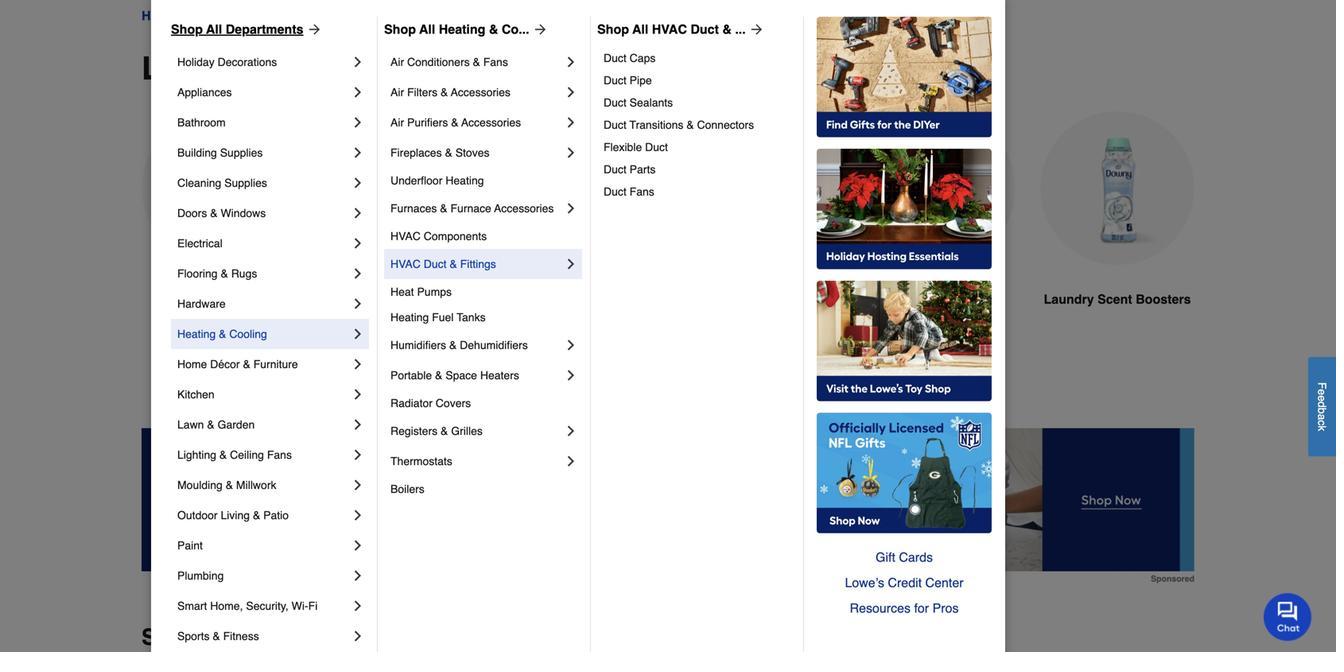 Task type: vqa. For each thing, say whether or not it's contained in the screenshot.
the Bottle of Downy laundry scent booster. image
yes



Task type: locate. For each thing, give the bounding box(es) containing it.
underfloor heating link
[[391, 168, 579, 193]]

& inside home décor & furniture link
[[243, 358, 250, 371]]

cards
[[899, 550, 933, 565]]

purifiers
[[407, 116, 448, 129]]

0 horizontal spatial home
[[142, 8, 177, 23]]

2 air from the top
[[391, 86, 404, 99]]

& up flexible duct link
[[687, 119, 694, 131]]

& left fittings
[[450, 258, 457, 271]]

cleaning up holiday decorations
[[191, 8, 245, 23]]

laundry stain removers link
[[501, 111, 656, 347]]

1 vertical spatial accessories
[[462, 116, 521, 129]]

accessories for air purifiers & accessories
[[462, 116, 521, 129]]

flexible duct link
[[604, 136, 792, 158]]

2 fabric from the left
[[883, 292, 921, 307]]

0 vertical spatial fans
[[484, 56, 508, 68]]

duct inside flexible duct link
[[645, 141, 668, 154]]

k
[[1316, 426, 1329, 431]]

chevron right image
[[350, 54, 366, 70], [563, 54, 579, 70], [563, 84, 579, 100], [563, 145, 579, 161], [350, 175, 366, 191], [563, 201, 579, 216], [350, 266, 366, 282], [563, 337, 579, 353], [350, 356, 366, 372], [563, 368, 579, 384], [350, 387, 366, 403], [350, 417, 366, 433], [563, 423, 579, 439], [563, 454, 579, 469], [350, 477, 366, 493], [350, 538, 366, 554], [350, 598, 366, 614]]

& inside heating & cooling link
[[219, 328, 226, 341]]

arrow right image
[[746, 21, 765, 37]]

machine
[[761, 292, 812, 307]]

2 horizontal spatial shop
[[598, 22, 629, 37]]

2 arrow right image from the left
[[530, 21, 549, 37]]

humidifiers & dehumidifiers link
[[391, 330, 563, 360]]

pipe
[[630, 74, 652, 87]]

0 vertical spatial air
[[391, 56, 404, 68]]

softeners
[[390, 292, 449, 307]]

tanks
[[457, 311, 486, 324]]

chevron right image for cleaning supplies
[[350, 175, 366, 191]]

home
[[142, 8, 177, 23], [177, 358, 207, 371]]

& left patio
[[253, 509, 260, 522]]

duct inside the "duct parts" link
[[604, 163, 627, 176]]

heating fuel tanks link
[[391, 305, 579, 330]]

resources for pros link
[[817, 596, 992, 621]]

windows
[[221, 207, 266, 220]]

chevron right image for holiday decorations
[[350, 54, 366, 70]]

scent
[[1098, 292, 1133, 307]]

accessories up air purifiers & accessories link
[[451, 86, 511, 99]]

all for departments
[[206, 22, 222, 37]]

stain
[[557, 292, 588, 307]]

plumbing link
[[177, 561, 350, 591]]

duct inside shop all hvac duct & ... link
[[691, 22, 719, 37]]

blue spray bottle of febreze fabric freshener. image
[[861, 111, 1015, 266]]

fresheners
[[925, 292, 993, 307]]

lowe's
[[845, 576, 885, 590]]

0 vertical spatial cleaning supplies link
[[191, 6, 301, 25]]

lawn & garden
[[177, 419, 255, 431]]

shop up duct caps on the left
[[598, 22, 629, 37]]

heating up air conditioners & fans
[[439, 22, 486, 37]]

fabric softeners
[[348, 292, 449, 307]]

supplies up windows
[[224, 177, 267, 189]]

fans
[[484, 56, 508, 68], [630, 185, 655, 198], [267, 449, 292, 461]]

chevron right image for registers & grilles
[[563, 423, 579, 439]]

chevron right image for portable & space heaters
[[563, 368, 579, 384]]

1 horizontal spatial fans
[[484, 56, 508, 68]]

laundry down shop all departments
[[142, 50, 267, 87]]

duct down duct parts
[[604, 185, 627, 198]]

1 shop from the left
[[171, 22, 203, 37]]

arrow right image inside shop all departments link
[[304, 21, 323, 37]]

1 horizontal spatial arrow right image
[[530, 21, 549, 37]]

1 horizontal spatial shop
[[384, 22, 416, 37]]

for
[[915, 601, 929, 616]]

accessories for furnaces & furnace accessories
[[494, 202, 554, 215]]

duct inside 'link'
[[604, 119, 627, 131]]

chevron right image for air filters & accessories
[[563, 84, 579, 100]]

components
[[424, 230, 487, 243]]

washing machine cleaners link
[[681, 111, 835, 366]]

chevron right image for electrical
[[350, 236, 366, 251]]

accessories
[[451, 86, 511, 99], [462, 116, 521, 129], [494, 202, 554, 215]]

e up b
[[1316, 396, 1329, 402]]

& inside fireplaces & stoves link
[[445, 146, 453, 159]]

duct down flexible
[[604, 163, 627, 176]]

shop for shop all departments
[[171, 22, 203, 37]]

& up air filters & accessories link
[[473, 56, 480, 68]]

2 horizontal spatial all
[[633, 22, 649, 37]]

humidifiers & dehumidifiers
[[391, 339, 528, 352]]

home décor & furniture
[[177, 358, 298, 371]]

& right sports
[[213, 630, 220, 643]]

0 horizontal spatial fabric
[[348, 292, 387, 307]]

accessories up hvac components link
[[494, 202, 554, 215]]

& left the ceiling
[[220, 449, 227, 461]]

gift
[[876, 550, 896, 565]]

air left conditioners
[[391, 56, 404, 68]]

hvac up caps
[[652, 22, 687, 37]]

hvac components
[[391, 230, 487, 243]]

1 horizontal spatial all
[[419, 22, 435, 37]]

fans up air filters & accessories link
[[484, 56, 508, 68]]

& left grilles
[[441, 425, 448, 438]]

flooring
[[177, 267, 218, 280]]

2 all from the left
[[419, 22, 435, 37]]

portable
[[391, 369, 432, 382]]

arrow right image
[[304, 21, 323, 37], [530, 21, 549, 37]]

& left stoves
[[445, 146, 453, 159]]

2 shop from the left
[[384, 22, 416, 37]]

& inside 'lawn & garden' link
[[207, 419, 215, 431]]

dehumidifiers
[[460, 339, 528, 352]]

arrow right image up air conditioners & fans link
[[530, 21, 549, 37]]

supplies up conditioners
[[365, 8, 414, 23]]

lighting
[[177, 449, 216, 461]]

3 shop from the left
[[598, 22, 629, 37]]

shop all departments
[[171, 22, 304, 37]]

duct inside hvac duct & fittings link
[[424, 258, 447, 271]]

laundry left "stain"
[[503, 292, 554, 307]]

& inside air filters & accessories link
[[441, 86, 448, 99]]

fitness
[[223, 630, 259, 643]]

supplies for laundry supplies link
[[365, 8, 414, 23]]

green container of gain laundry detergent. image
[[142, 111, 296, 265]]

cleaning supplies link up decorations
[[191, 6, 301, 25]]

plumbing
[[177, 570, 224, 582]]

registers
[[391, 425, 438, 438]]

home link
[[142, 6, 177, 25]]

1 arrow right image from the left
[[304, 21, 323, 37]]

home for home
[[142, 8, 177, 23]]

hardware
[[177, 298, 226, 310]]

duct down duct pipe
[[604, 96, 627, 109]]

1 horizontal spatial fabric
[[883, 292, 921, 307]]

laundry for 'bottle of downy laundry scent booster.' image
[[1044, 292, 1095, 307]]

e up d
[[1316, 389, 1329, 396]]

0 horizontal spatial fans
[[267, 449, 292, 461]]

1 horizontal spatial home
[[177, 358, 207, 371]]

sports & fitness
[[177, 630, 259, 643]]

0 vertical spatial home
[[142, 8, 177, 23]]

home,
[[210, 600, 243, 613]]

shop up conditioners
[[384, 22, 416, 37]]

white bottle of shout stain remover. image
[[501, 111, 656, 266]]

chevron right image for sports & fitness
[[350, 629, 366, 644]]

supplies up holiday decorations link
[[248, 8, 301, 23]]

holiday hosting essentials. image
[[817, 149, 992, 270]]

laundry for white bottle of shout stain remover. image
[[503, 292, 554, 307]]

chevron right image for doors & windows
[[350, 205, 366, 221]]

1 vertical spatial home
[[177, 358, 207, 371]]

chevron right image for home décor & furniture
[[350, 356, 366, 372]]

paint
[[177, 539, 203, 552]]

sealants
[[630, 96, 673, 109]]

cleaning supplies up decorations
[[191, 8, 301, 23]]

duct sealants
[[604, 96, 673, 109]]

& left "millwork"
[[226, 479, 233, 492]]

shop
[[171, 22, 203, 37], [384, 22, 416, 37], [598, 22, 629, 37]]

& right filters
[[441, 86, 448, 99]]

fabric left fresheners
[[883, 292, 921, 307]]

shop up holiday
[[171, 22, 203, 37]]

co...
[[502, 22, 530, 37]]

fabric for fabric softeners
[[348, 292, 387, 307]]

heaters
[[480, 369, 519, 382]]

& inside the duct transitions & connectors 'link'
[[687, 119, 694, 131]]

moulding & millwork
[[177, 479, 276, 492]]

& right the décor
[[243, 358, 250, 371]]

laundry down flooring
[[162, 292, 212, 307]]

furniture
[[254, 358, 298, 371]]

0 horizontal spatial all
[[206, 22, 222, 37]]

a
[[1316, 414, 1329, 420]]

& inside hvac duct & fittings link
[[450, 258, 457, 271]]

advertisement region
[[142, 428, 1195, 584]]

duct up pumps
[[424, 258, 447, 271]]

duct left 'pipe'
[[604, 74, 627, 87]]

& inside flooring & rugs link
[[221, 267, 228, 280]]

duct inside duct pipe link
[[604, 74, 627, 87]]

1 vertical spatial hvac
[[391, 230, 421, 243]]

& left co...
[[489, 22, 498, 37]]

laundry
[[315, 8, 361, 23], [142, 50, 267, 87], [162, 292, 212, 307], [503, 292, 554, 307], [1044, 292, 1095, 307]]

chevron right image for plumbing
[[350, 568, 366, 584]]

lawn
[[177, 419, 204, 431]]

1 vertical spatial cleaning supplies link
[[177, 168, 350, 198]]

air conditioners & fans link
[[391, 47, 563, 77]]

0 vertical spatial accessories
[[451, 86, 511, 99]]

1 vertical spatial air
[[391, 86, 404, 99]]

& inside lighting & ceiling fans link
[[220, 449, 227, 461]]

fans right the ceiling
[[267, 449, 292, 461]]

heating down softeners
[[391, 311, 429, 324]]

1 fabric from the left
[[348, 292, 387, 307]]

3 all from the left
[[633, 22, 649, 37]]

& left furnace
[[440, 202, 448, 215]]

& right lawn
[[207, 419, 215, 431]]

fabric left heat
[[348, 292, 387, 307]]

laundry right departments
[[315, 8, 361, 23]]

hvac duct & fittings
[[391, 258, 496, 271]]

cleaners
[[731, 311, 785, 326]]

& right purifiers
[[451, 116, 459, 129]]

cleaning
[[191, 8, 245, 23], [177, 177, 221, 189]]

2 vertical spatial air
[[391, 116, 404, 129]]

hvac for hvac components
[[391, 230, 421, 243]]

patio
[[264, 509, 289, 522]]

removers
[[592, 292, 653, 307]]

duct transitions & connectors link
[[604, 114, 792, 136]]

0 horizontal spatial shop
[[171, 22, 203, 37]]

all up conditioners
[[419, 22, 435, 37]]

heating fuel tanks
[[391, 311, 486, 324]]

chevron right image for heating & cooling
[[350, 326, 366, 342]]

hvac up heat
[[391, 258, 421, 271]]

fans down parts
[[630, 185, 655, 198]]

living
[[221, 509, 250, 522]]

air purifiers & accessories link
[[391, 107, 563, 138]]

& right "doors" in the top of the page
[[210, 207, 218, 220]]

heating down hardware
[[177, 328, 216, 341]]

0 vertical spatial laundry supplies
[[315, 8, 414, 23]]

supplies down bathroom link
[[220, 146, 263, 159]]

0 vertical spatial hvac
[[652, 22, 687, 37]]

duct inside duct sealants link
[[604, 96, 627, 109]]

chat invite button image
[[1264, 593, 1313, 641]]

cleaning supplies up doors & windows
[[177, 177, 267, 189]]

air left filters
[[391, 86, 404, 99]]

flooring & rugs
[[177, 267, 257, 280]]

air conditioners & fans
[[391, 56, 508, 68]]

duct up flexible
[[604, 119, 627, 131]]

chevron right image for hvac duct & fittings
[[563, 256, 579, 272]]

2 horizontal spatial fans
[[630, 185, 655, 198]]

hvac components link
[[391, 224, 579, 249]]

2 vertical spatial accessories
[[494, 202, 554, 215]]

air filters & accessories
[[391, 86, 511, 99]]

heat
[[391, 286, 414, 298]]

& left ...
[[723, 22, 732, 37]]

appliances link
[[177, 77, 350, 107]]

& left space at left bottom
[[435, 369, 443, 382]]

1 air from the top
[[391, 56, 404, 68]]

& down the "fuel"
[[449, 339, 457, 352]]

duct up duct caps link on the top of page
[[691, 22, 719, 37]]

1 vertical spatial cleaning
[[177, 177, 221, 189]]

duct down transitions
[[645, 141, 668, 154]]

filters
[[407, 86, 438, 99]]

3 air from the top
[[391, 116, 404, 129]]

& left rugs
[[221, 267, 228, 280]]

0 vertical spatial cleaning
[[191, 8, 245, 23]]

find gifts for the diyer. image
[[817, 17, 992, 138]]

hvac down furnaces
[[391, 230, 421, 243]]

air for air conditioners & fans
[[391, 56, 404, 68]]

arrow right image for shop all heating & co...
[[530, 21, 549, 37]]

cleaning supplies link up windows
[[177, 168, 350, 198]]

heat pumps
[[391, 286, 452, 298]]

duct inside duct caps link
[[604, 52, 627, 64]]

boosters
[[1136, 292, 1191, 307]]

2 vertical spatial fans
[[267, 449, 292, 461]]

cleaning for the bottommost cleaning supplies link
[[177, 177, 221, 189]]

laundry scent boosters link
[[1041, 111, 1195, 347]]

0 horizontal spatial arrow right image
[[304, 21, 323, 37]]

laundry supplies link
[[315, 6, 414, 25]]

2 vertical spatial hvac
[[391, 258, 421, 271]]

& inside air purifiers & accessories link
[[451, 116, 459, 129]]

home inside home décor & furniture link
[[177, 358, 207, 371]]

duct inside duct fans link
[[604, 185, 627, 198]]

chevron right image
[[350, 84, 366, 100], [350, 115, 366, 130], [563, 115, 579, 130], [350, 145, 366, 161], [350, 205, 366, 221], [350, 236, 366, 251], [563, 256, 579, 272], [350, 296, 366, 312], [350, 326, 366, 342], [350, 447, 366, 463], [350, 508, 366, 524], [350, 568, 366, 584], [350, 629, 366, 644]]

e
[[1316, 389, 1329, 396], [1316, 396, 1329, 402]]

duct up duct pipe
[[604, 52, 627, 64]]

& left cooling
[[219, 328, 226, 341]]

grilles
[[451, 425, 483, 438]]

all up caps
[[633, 22, 649, 37]]

0 vertical spatial cleaning supplies
[[191, 8, 301, 23]]

accessories up fireplaces & stoves link
[[462, 116, 521, 129]]

all up holiday decorations
[[206, 22, 222, 37]]

air left purifiers
[[391, 116, 404, 129]]

1 all from the left
[[206, 22, 222, 37]]

arrow right image inside shop all heating & co... link
[[530, 21, 549, 37]]

cleaning for cleaning supplies link to the top
[[191, 8, 245, 23]]

portable & space heaters link
[[391, 360, 563, 391]]

fireplaces & stoves
[[391, 146, 490, 159]]

laundry left scent
[[1044, 292, 1095, 307]]

appliances
[[177, 86, 232, 99]]

cleaning down building
[[177, 177, 221, 189]]

arrow right image up holiday decorations link
[[304, 21, 323, 37]]



Task type: describe. For each thing, give the bounding box(es) containing it.
laundry stain removers
[[503, 292, 653, 307]]

duct for duct pipe
[[604, 74, 627, 87]]

chevron right image for outdoor living & patio
[[350, 508, 366, 524]]

space
[[446, 369, 477, 382]]

hvac duct & fittings link
[[391, 249, 563, 279]]

fuel
[[432, 311, 454, 324]]

underfloor
[[391, 174, 443, 187]]

garden
[[218, 419, 255, 431]]

& inside moulding & millwork link
[[226, 479, 233, 492]]

fabric softeners link
[[321, 111, 476, 347]]

thermostats
[[391, 455, 453, 468]]

smart home, security, wi-fi link
[[177, 591, 350, 621]]

fireplaces & stoves link
[[391, 138, 563, 168]]

flexible
[[604, 141, 642, 154]]

1 vertical spatial cleaning supplies
[[177, 177, 267, 189]]

building
[[177, 146, 217, 159]]

supplies down laundry supplies link
[[276, 50, 409, 87]]

conditioners
[[407, 56, 470, 68]]

chevron right image for flooring & rugs
[[350, 266, 366, 282]]

chevron right image for furnaces & furnace accessories
[[563, 201, 579, 216]]

detergent
[[216, 292, 275, 307]]

chevron right image for lawn & garden
[[350, 417, 366, 433]]

furnace
[[451, 202, 492, 215]]

credit
[[888, 576, 922, 590]]

sports
[[177, 630, 210, 643]]

lowe's credit center link
[[817, 570, 992, 596]]

kitchen
[[177, 388, 215, 401]]

duct parts link
[[604, 158, 792, 181]]

blue bottle of downy fabric softener. image
[[321, 111, 476, 265]]

duct parts
[[604, 163, 656, 176]]

departments
[[226, 22, 304, 37]]

chevron right image for smart home, security, wi-fi
[[350, 598, 366, 614]]

heating & cooling link
[[177, 319, 350, 349]]

registers & grilles link
[[391, 416, 563, 446]]

officially licensed n f l gifts. shop now. image
[[817, 413, 992, 534]]

security,
[[246, 600, 289, 613]]

chevron right image for moulding & millwork
[[350, 477, 366, 493]]

lowe's credit center
[[845, 576, 964, 590]]

sports & fitness link
[[177, 621, 350, 652]]

furnaces & furnace accessories
[[391, 202, 554, 215]]

wi-
[[292, 600, 308, 613]]

& inside humidifiers & dehumidifiers link
[[449, 339, 457, 352]]

supplies for cleaning supplies link to the top
[[248, 8, 301, 23]]

building supplies
[[177, 146, 263, 159]]

shop all hvac duct & ... link
[[598, 20, 765, 39]]

& inside portable & space heaters link
[[435, 369, 443, 382]]

duct fans link
[[604, 181, 792, 203]]

air filters & accessories link
[[391, 77, 563, 107]]

thermostats link
[[391, 446, 563, 477]]

decorations
[[218, 56, 277, 68]]

electrical
[[177, 237, 223, 250]]

flexible duct
[[604, 141, 668, 154]]

chevron right image for air purifiers & accessories
[[563, 115, 579, 130]]

1 vertical spatial laundry supplies
[[142, 50, 409, 87]]

supplies for the bottommost cleaning supplies link
[[224, 177, 267, 189]]

shop by brand
[[142, 625, 300, 650]]

heating inside "link"
[[391, 311, 429, 324]]

bottle of downy laundry scent booster. image
[[1041, 111, 1195, 265]]

duct sealants link
[[604, 92, 792, 114]]

outdoor
[[177, 509, 218, 522]]

duct for duct fans
[[604, 185, 627, 198]]

supplies for building supplies link
[[220, 146, 263, 159]]

parts
[[630, 163, 656, 176]]

& inside shop all hvac duct & ... link
[[723, 22, 732, 37]]

chevron right image for hardware
[[350, 296, 366, 312]]

transitions
[[630, 119, 684, 131]]

shop all heating & co...
[[384, 22, 530, 37]]

paint link
[[177, 531, 350, 561]]

& inside doors & windows link
[[210, 207, 218, 220]]

fabric for fabric fresheners
[[883, 292, 921, 307]]

chevron right image for appliances
[[350, 84, 366, 100]]

doors
[[177, 207, 207, 220]]

heating up furnace
[[446, 174, 484, 187]]

registers & grilles
[[391, 425, 483, 438]]

accessories for air filters & accessories
[[451, 86, 511, 99]]

duct for duct parts
[[604, 163, 627, 176]]

holiday decorations
[[177, 56, 277, 68]]

smart home, security, wi-fi
[[177, 600, 318, 613]]

duct transitions & connectors
[[604, 119, 754, 131]]

arrow right image for shop all departments
[[304, 21, 323, 37]]

underfloor heating
[[391, 174, 484, 187]]

laundry for green container of gain laundry detergent. image
[[162, 292, 212, 307]]

duct fans
[[604, 185, 655, 198]]

connectors
[[697, 119, 754, 131]]

electrical link
[[177, 228, 350, 259]]

covers
[[436, 397, 471, 410]]

lighting & ceiling fans
[[177, 449, 292, 461]]

duct for duct sealants
[[604, 96, 627, 109]]

chevron right image for thermostats
[[563, 454, 579, 469]]

home for home décor & furniture
[[177, 358, 207, 371]]

orange box of tide washing machine cleaner. image
[[681, 111, 835, 265]]

smart
[[177, 600, 207, 613]]

chevron right image for fireplaces & stoves
[[563, 145, 579, 161]]

chevron right image for air conditioners & fans
[[563, 54, 579, 70]]

fabric fresheners link
[[861, 111, 1015, 347]]

visit the lowe's toy shop. image
[[817, 281, 992, 402]]

duct caps
[[604, 52, 656, 64]]

resources
[[850, 601, 911, 616]]

laundry detergent link
[[142, 111, 296, 347]]

& inside outdoor living & patio link
[[253, 509, 260, 522]]

fans for air conditioners & fans
[[484, 56, 508, 68]]

d
[[1316, 402, 1329, 408]]

home décor & furniture link
[[177, 349, 350, 380]]

2 e from the top
[[1316, 396, 1329, 402]]

& inside registers & grilles link
[[441, 425, 448, 438]]

duct caps link
[[604, 47, 792, 69]]

air for air purifiers & accessories
[[391, 116, 404, 129]]

1 e from the top
[[1316, 389, 1329, 396]]

shop for shop all hvac duct & ...
[[598, 22, 629, 37]]

holiday
[[177, 56, 215, 68]]

duct for duct caps
[[604, 52, 627, 64]]

bathroom
[[177, 116, 226, 129]]

hardware link
[[177, 289, 350, 319]]

chevron right image for building supplies
[[350, 145, 366, 161]]

fans for lighting & ceiling fans
[[267, 449, 292, 461]]

1 vertical spatial fans
[[630, 185, 655, 198]]

resources for pros
[[850, 601, 959, 616]]

shop for shop all heating & co...
[[384, 22, 416, 37]]

all for heating
[[419, 22, 435, 37]]

brand
[[236, 625, 300, 650]]

b
[[1316, 408, 1329, 414]]

shop all heating & co... link
[[384, 20, 549, 39]]

hvac for hvac duct & fittings
[[391, 258, 421, 271]]

rugs
[[231, 267, 257, 280]]

humidifiers
[[391, 339, 446, 352]]

air for air filters & accessories
[[391, 86, 404, 99]]

chevron right image for lighting & ceiling fans
[[350, 447, 366, 463]]

duct for duct transitions & connectors
[[604, 119, 627, 131]]

& inside furnaces & furnace accessories link
[[440, 202, 448, 215]]

boilers link
[[391, 477, 579, 502]]

chevron right image for humidifiers & dehumidifiers
[[563, 337, 579, 353]]

chevron right image for bathroom
[[350, 115, 366, 130]]

furnaces
[[391, 202, 437, 215]]

fabric fresheners
[[883, 292, 993, 307]]

chevron right image for paint
[[350, 538, 366, 554]]

& inside 'sports & fitness' link
[[213, 630, 220, 643]]

fi
[[308, 600, 318, 613]]

all for hvac
[[633, 22, 649, 37]]

& inside shop all heating & co... link
[[489, 22, 498, 37]]

chevron right image for kitchen
[[350, 387, 366, 403]]

& inside air conditioners & fans link
[[473, 56, 480, 68]]



